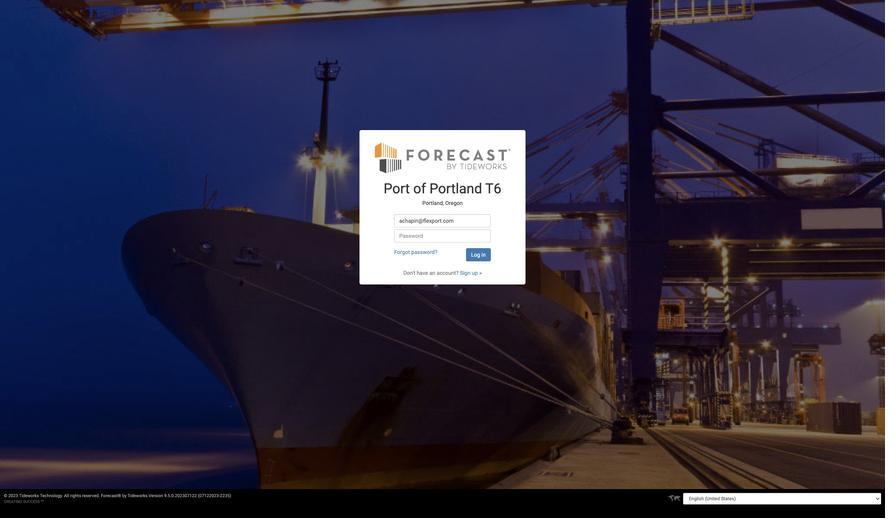 Task type: locate. For each thing, give the bounding box(es) containing it.
tideworks right by
[[128, 494, 148, 499]]

1 tideworks from the left
[[19, 494, 39, 499]]

forgot
[[394, 249, 410, 255]]

portland,
[[423, 200, 444, 206]]

2 tideworks from the left
[[128, 494, 148, 499]]

have
[[417, 270, 428, 276]]

all
[[64, 494, 69, 499]]

forgot password? link
[[394, 249, 438, 255]]

1 horizontal spatial tideworks
[[128, 494, 148, 499]]

an
[[430, 270, 436, 276]]

Email or username text field
[[394, 214, 491, 227]]

oregon
[[445, 200, 463, 206]]

portland
[[430, 181, 482, 197]]

port
[[384, 181, 410, 197]]

9.5.0.202307122
[[164, 494, 197, 499]]

tideworks up success
[[19, 494, 39, 499]]

2023
[[8, 494, 18, 499]]

℠
[[41, 500, 44, 504]]

»
[[479, 270, 482, 276]]

technology.
[[40, 494, 63, 499]]

reserved.
[[82, 494, 100, 499]]

up
[[472, 270, 478, 276]]

rights
[[70, 494, 81, 499]]

creating
[[4, 500, 22, 504]]

tideworks
[[19, 494, 39, 499], [128, 494, 148, 499]]

©
[[4, 494, 7, 499]]

account?
[[437, 270, 459, 276]]

by
[[122, 494, 127, 499]]

0 horizontal spatial tideworks
[[19, 494, 39, 499]]

2235)
[[220, 494, 231, 499]]

success
[[23, 500, 40, 504]]

© 2023 tideworks technology. all rights reserved. forecast® by tideworks version 9.5.0.202307122 (07122023-2235) creating success ℠
[[4, 494, 231, 504]]

(07122023-
[[198, 494, 220, 499]]

forgot password? log in
[[394, 249, 486, 258]]



Task type: describe. For each thing, give the bounding box(es) containing it.
Password password field
[[394, 229, 491, 243]]

forecast® by tideworks image
[[375, 142, 510, 174]]

t6
[[486, 181, 502, 197]]

version
[[149, 494, 163, 499]]

password?
[[411, 249, 438, 255]]

port of portland t6 portland, oregon
[[384, 181, 502, 206]]

log
[[471, 252, 480, 258]]

sign
[[460, 270, 471, 276]]

in
[[482, 252, 486, 258]]

don't have an account? sign up »
[[404, 270, 482, 276]]

of
[[413, 181, 426, 197]]

sign up » link
[[460, 270, 482, 276]]

don't
[[404, 270, 416, 276]]

log in button
[[466, 248, 491, 261]]

forecast®
[[101, 494, 121, 499]]



